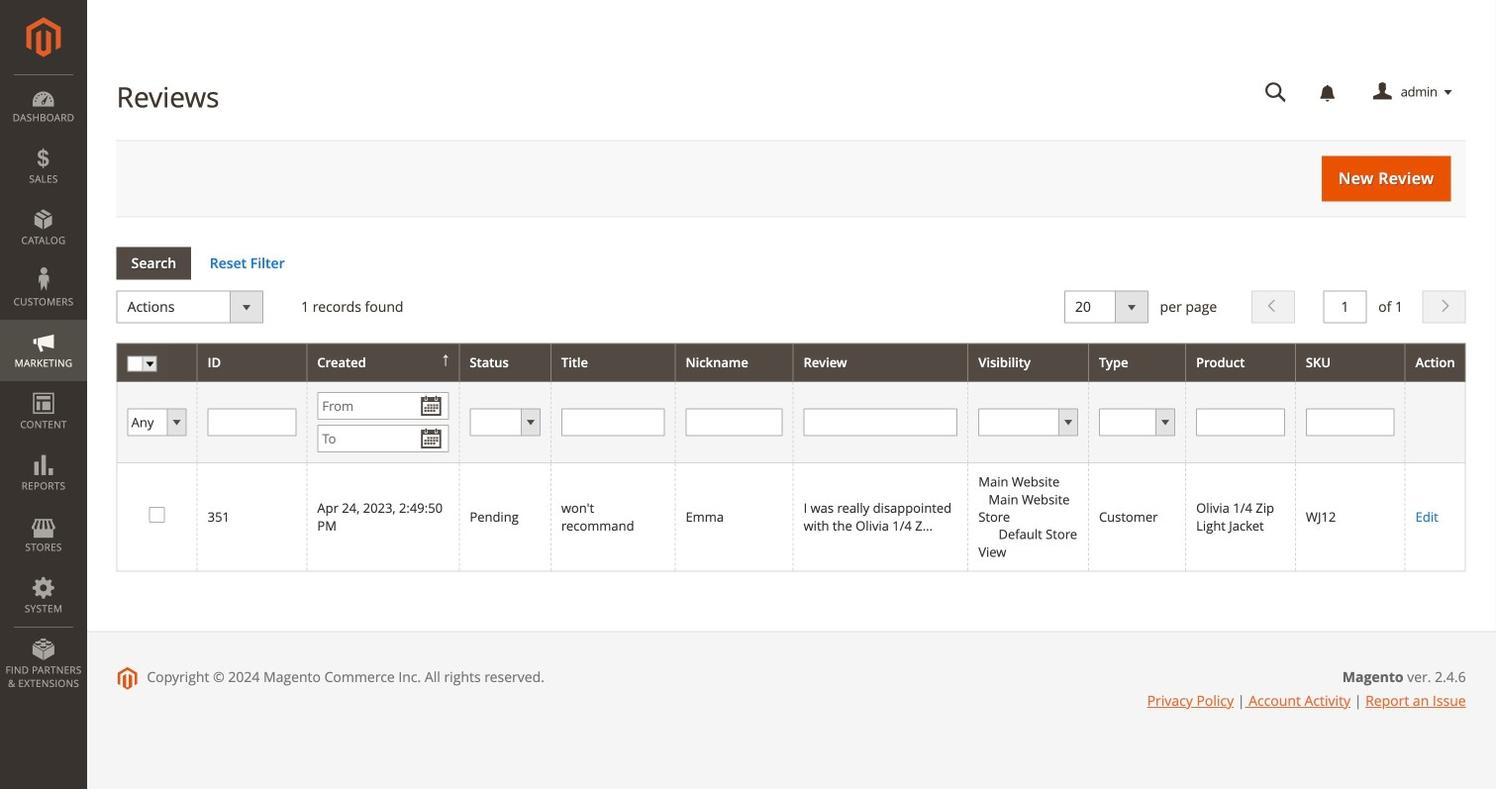 Task type: describe. For each thing, give the bounding box(es) containing it.
From text field
[[317, 392, 449, 420]]

To text field
[[317, 425, 449, 453]]



Task type: locate. For each thing, give the bounding box(es) containing it.
None text field
[[1323, 291, 1367, 323], [686, 409, 783, 436], [1306, 409, 1395, 436], [1323, 291, 1367, 323], [686, 409, 783, 436], [1306, 409, 1395, 436]]

None text field
[[1251, 75, 1301, 110], [208, 409, 296, 436], [561, 409, 665, 436], [804, 409, 958, 436], [1196, 409, 1285, 436], [1251, 75, 1301, 110], [208, 409, 296, 436], [561, 409, 665, 436], [804, 409, 958, 436], [1196, 409, 1285, 436]]

None checkbox
[[149, 507, 162, 520]]

magento admin panel image
[[26, 17, 61, 57]]

menu bar
[[0, 74, 87, 700]]



